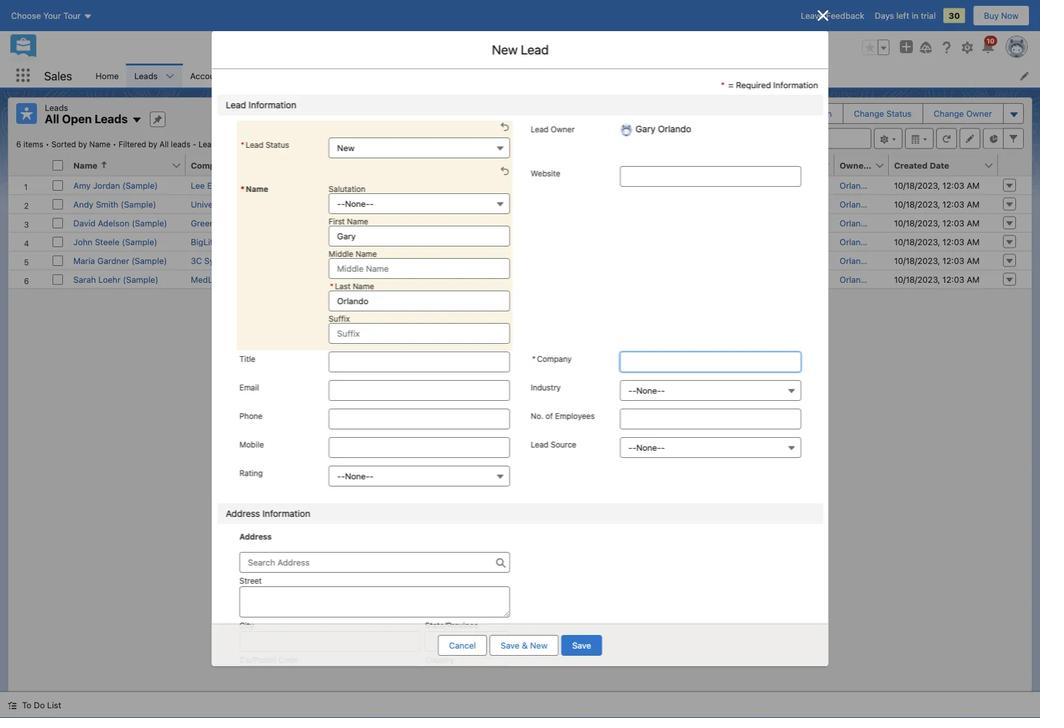 Task type: describe. For each thing, give the bounding box(es) containing it.
10/18/2023, 12:03 am for exec vp
[[894, 256, 980, 265]]

sarah loehr (sample)
[[73, 275, 158, 284]]

campaign
[[792, 109, 832, 118]]

status inside * lead status new
[[265, 140, 289, 149]]

phone button
[[522, 155, 612, 176]]

street
[[239, 576, 262, 585]]

all open leads|leads|list view element
[[8, 97, 1032, 692]]

new inside * lead status new
[[337, 143, 354, 153]]

leads
[[171, 140, 190, 149]]

1 vertical spatial state/province
[[425, 621, 478, 630]]

12:03 for system administrator
[[943, 275, 965, 284]]

5 orlando link from the top
[[840, 256, 871, 265]]

rating
[[239, 469, 263, 478]]

address for address information
[[226, 508, 260, 519]]

leads list item
[[127, 64, 182, 88]]

save & new button
[[490, 635, 559, 656]]

6 items • sorted by name • filtered by all leads - lead status • updated 17 minutes ago
[[16, 140, 339, 149]]

zip/postal code
[[239, 655, 298, 665]]

john
[[73, 237, 93, 247]]

email element
[[626, 155, 739, 176]]

to do list button
[[0, 692, 69, 718]]

new lead
[[492, 42, 548, 57]]

information for lead information
[[248, 100, 296, 110]]

(sample) for john steele (sample)
[[122, 237, 157, 247]]

(sample) for david adelson (sample)
[[132, 218, 167, 228]]

6 orlando link from the top
[[840, 275, 871, 284]]

phone element
[[522, 155, 634, 176]]

enterprise,
[[207, 180, 250, 190]]

jordan
[[93, 180, 120, 190]]

now
[[1001, 11, 1019, 20]]

* last name
[[330, 282, 374, 291]]

all open leads status
[[16, 140, 250, 149]]

owner first name element
[[792, 155, 842, 176]]

inverse image
[[815, 8, 831, 23]]

owner for lead owner
[[550, 125, 574, 134]]

days
[[875, 11, 894, 20]]

vp purchasing
[[305, 180, 362, 190]]

cancel button
[[438, 635, 487, 656]]

(sample) for amy jordan (sample)
[[122, 180, 158, 190]]

* for * company
[[532, 354, 535, 363]]

company element
[[186, 155, 300, 176]]

ago
[[325, 140, 339, 149]]

text default image
[[8, 701, 17, 710]]

1 vertical spatial email
[[239, 383, 259, 392]]

3 orlando link from the top
[[840, 218, 871, 228]]

save & new
[[501, 641, 548, 651]]

state/province inside button
[[445, 160, 507, 170]]

orlando for 4th the orlando link
[[840, 237, 871, 247]]

list view controls image
[[874, 128, 903, 149]]

zip/postal
[[239, 655, 276, 665]]

connecticut for vice president
[[445, 199, 493, 209]]

country
[[425, 655, 454, 665]]

17
[[284, 140, 292, 149]]

10/18/2023, for director, information technology
[[894, 218, 940, 228]]

none search field inside "all open leads|leads|list view" element
[[716, 128, 872, 149]]

Lead Status, New button
[[328, 138, 510, 158]]

new button
[[666, 104, 705, 123]]

address for address
[[239, 532, 271, 541]]

Lead Source button
[[620, 437, 801, 458]]

email inside "button"
[[631, 160, 654, 170]]

(sample) for andy smith (sample)
[[121, 199, 156, 209]]

suffix
[[328, 314, 350, 323]]

Salutation button
[[328, 193, 510, 214]]

loehr
[[98, 275, 121, 284]]

vp for exec vp
[[326, 256, 337, 265]]

Rating button
[[328, 466, 510, 487]]

10/18/2023, 12:03 am for vice president
[[894, 199, 980, 209]]

import
[[716, 109, 742, 118]]

maria gardner (sample)
[[73, 256, 167, 265]]

universal technologies
[[191, 199, 281, 209]]

orlando for 1st the orlando link
[[840, 180, 871, 190]]

item number image
[[8, 155, 47, 176]]

name element
[[68, 155, 193, 176]]

save for save
[[572, 641, 591, 651]]

buy now
[[984, 11, 1019, 20]]

lead source --none--
[[531, 440, 665, 453]]

universal
[[191, 199, 227, 209]]

website
[[531, 169, 560, 178]]

add
[[764, 109, 780, 118]]

1 10/18/2023, from the top
[[894, 180, 940, 190]]

10/18/2023, for system administrator
[[894, 275, 940, 284]]

trial
[[921, 11, 936, 20]]

orlando for 2nd the orlando link from the top
[[840, 199, 871, 209]]

1 • from the left
[[46, 140, 49, 149]]

Suffix text field
[[328, 323, 510, 344]]

do
[[34, 701, 45, 710]]

0 horizontal spatial all
[[45, 112, 59, 126]]

inc. for medlife, inc.
[[227, 275, 241, 284]]

gardner
[[97, 256, 129, 265]]

john steele (sample) link
[[73, 237, 157, 247]]

green
[[191, 218, 214, 228]]

new york
[[445, 275, 482, 284]]

import button
[[706, 104, 753, 123]]

amy jordan (sample) link
[[73, 180, 158, 190]]

information for address information
[[262, 508, 310, 519]]

lee enterprise, inc
[[191, 180, 264, 190]]

sarah
[[73, 275, 96, 284]]

left
[[897, 11, 909, 20]]

vice president
[[305, 199, 362, 209]]

leave feedback
[[801, 11, 865, 20]]

am for exec vp
[[967, 256, 980, 265]]

lead inside button
[[737, 160, 757, 170]]

john steele (sample)
[[73, 237, 157, 247]]

rating --none--
[[239, 469, 373, 481]]

california
[[445, 218, 482, 228]]

orlando for 4th the orlando link from the bottom
[[840, 218, 871, 228]]

- inside "all open leads|leads|list view" element
[[193, 140, 196, 149]]

* for * = required information
[[721, 80, 725, 90]]

am for vice president
[[967, 199, 980, 209]]

salutation
[[328, 184, 365, 193]]

massachusetts
[[445, 256, 504, 265]]

lead inside * lead status new
[[245, 140, 263, 149]]

biglife
[[191, 237, 218, 247]]

york
[[465, 275, 482, 284]]

medlife, inc. link
[[191, 275, 241, 284]]

action image
[[998, 155, 1032, 176]]

no.
[[531, 411, 543, 421]]

in
[[912, 11, 919, 20]]

exec
[[305, 256, 324, 265]]

2 orlando link from the top
[[840, 199, 871, 209]]

12:03 for senior vp
[[943, 237, 965, 247]]

senior
[[305, 237, 330, 247]]

gary
[[798, 180, 816, 190]]

universal technologies link
[[191, 199, 281, 209]]

owner last name element
[[835, 155, 897, 176]]

* = required information
[[721, 80, 818, 90]]

system
[[305, 275, 334, 284]]

am for system administrator
[[967, 275, 980, 284]]

all open leads grid
[[8, 155, 1032, 289]]

filtered
[[119, 140, 146, 149]]

12:03 for director, information technology
[[943, 218, 965, 228]]

lead status element
[[731, 155, 800, 176]]

director,
[[305, 218, 339, 228]]

david adelson (sample)
[[73, 218, 167, 228]]

sorted
[[51, 140, 76, 149]]

salutation --none--
[[328, 184, 373, 209]]

industry
[[531, 383, 561, 392]]

accounts list item
[[182, 64, 252, 88]]

required
[[736, 80, 771, 90]]

change for change status
[[854, 109, 884, 118]]

name right middle
[[355, 249, 377, 258]]

30
[[949, 11, 960, 20]]

leads image
[[16, 103, 37, 124]]



Task type: locate. For each thing, give the bounding box(es) containing it.
none- inside lead source --none--
[[636, 443, 661, 453]]

No. of Employees text field
[[620, 409, 801, 430]]

2 by from the left
[[148, 140, 157, 149]]

first
[[328, 217, 345, 226]]

all left leads
[[160, 140, 169, 149]]

feedback
[[826, 11, 865, 20]]

name right first
[[347, 217, 368, 226]]

* up company element
[[240, 140, 244, 149]]

12:03
[[943, 180, 965, 190], [943, 199, 965, 209], [943, 218, 965, 228], [943, 237, 965, 247], [943, 256, 965, 265], [943, 275, 965, 284]]

change up list view controls image
[[854, 109, 884, 118]]

none- for industry --none--
[[636, 386, 661, 396]]

name up amy
[[73, 160, 98, 170]]

1 change from the left
[[854, 109, 884, 118]]

status down search all open leads list view. 'search field'
[[759, 160, 786, 170]]

2 12:03 from the top
[[943, 199, 965, 209]]

information inside all open leads grid
[[341, 218, 386, 228]]

6 12:03 from the top
[[943, 275, 965, 284]]

open
[[62, 112, 92, 126]]

owner up phone button
[[550, 125, 574, 134]]

• left the updated
[[244, 140, 248, 149]]

* for * name
[[240, 184, 244, 193]]

5 10/18/2023, from the top
[[894, 256, 940, 265]]

inc.
[[220, 237, 234, 247], [227, 275, 241, 284]]

technology
[[388, 218, 433, 228]]

1 12:03 from the top
[[943, 180, 965, 190]]

steele
[[95, 237, 120, 247]]

dot
[[217, 218, 231, 228]]

home link
[[88, 64, 127, 88]]

1 horizontal spatial save
[[572, 641, 591, 651]]

leads right leads icon
[[45, 103, 68, 112]]

item number element
[[8, 155, 47, 176]]

2 change from the left
[[934, 109, 964, 118]]

list
[[88, 64, 1040, 88]]

Search Address text field
[[239, 552, 510, 573]]

company
[[191, 160, 230, 170], [537, 354, 571, 363]]

save right &
[[572, 641, 591, 651]]

0 vertical spatial phone
[[528, 160, 554, 170]]

1 horizontal spatial email
[[631, 160, 654, 170]]

2 horizontal spatial •
[[244, 140, 248, 149]]

4 10/18/2023, 12:03 am from the top
[[894, 237, 980, 247]]

medlife, inc.
[[191, 275, 241, 284]]

address information
[[226, 508, 310, 519]]

owner inside button
[[966, 109, 992, 118]]

sarah loehr (sample) link
[[73, 275, 158, 284]]

leads inside leads link
[[134, 71, 158, 80]]

state/province up california
[[445, 160, 507, 170]]

0 vertical spatial address
[[226, 508, 260, 519]]

info@salesforce.com link
[[631, 180, 713, 190]]

items
[[23, 140, 43, 149]]

maria gardner (sample) link
[[73, 256, 167, 265]]

0 horizontal spatial save
[[501, 641, 520, 651]]

0 vertical spatial vp
[[305, 180, 316, 190]]

name
[[89, 140, 111, 149], [73, 160, 98, 170], [246, 184, 268, 193], [347, 217, 368, 226], [355, 249, 377, 258], [352, 282, 374, 291]]

change up created date element
[[934, 109, 964, 118]]

3c
[[191, 256, 202, 265]]

senior vp
[[305, 237, 343, 247]]

orlando for 5th the orlando link from the top of the all open leads grid
[[840, 256, 871, 265]]

(sample) up david adelson (sample) link
[[121, 199, 156, 209]]

inc. for biglife inc.
[[220, 237, 234, 247]]

0 vertical spatial owner
[[966, 109, 992, 118]]

save button
[[561, 635, 602, 656]]

none- inside industry --none--
[[636, 386, 661, 396]]

vp up middle
[[332, 237, 343, 247]]

connecticut up california
[[445, 199, 493, 209]]

(sample) down name element
[[122, 180, 158, 190]]

email up "info@salesforce.com" link
[[631, 160, 654, 170]]

1 save from the left
[[501, 641, 520, 651]]

company up lee
[[191, 160, 230, 170]]

orlando for sixth the orlando link
[[840, 275, 871, 284]]

new inside save & new button
[[530, 641, 548, 651]]

3c systems link
[[191, 256, 238, 265]]

phone inside phone button
[[528, 160, 554, 170]]

all left the open
[[45, 112, 59, 126]]

(sample) down david adelson (sample)
[[122, 237, 157, 247]]

save inside button
[[572, 641, 591, 651]]

=
[[728, 80, 733, 90]]

status up company button
[[218, 140, 242, 149]]

* inside * lead status new
[[240, 140, 244, 149]]

none- inside rating --none--
[[345, 471, 369, 481]]

none- for salutation --none--
[[345, 199, 369, 209]]

4 orlando link from the top
[[840, 237, 871, 247]]

2 10/18/2023, from the top
[[894, 199, 940, 209]]

Website text field
[[620, 166, 801, 187]]

Search All Open Leads list view. search field
[[716, 128, 872, 149]]

10/18/2023, for exec vp
[[894, 256, 940, 265]]

0 vertical spatial email
[[631, 160, 654, 170]]

cell
[[47, 155, 68, 176], [522, 194, 626, 213], [626, 194, 731, 213], [731, 194, 792, 213], [522, 213, 626, 232], [626, 213, 731, 232], [731, 213, 792, 232], [522, 232, 626, 251], [626, 232, 731, 251], [731, 232, 792, 251], [522, 251, 626, 270], [626, 251, 731, 270], [731, 251, 792, 270], [522, 270, 626, 288], [626, 270, 731, 288], [731, 270, 792, 288]]

all
[[45, 112, 59, 126], [160, 140, 169, 149]]

change for change owner
[[934, 109, 964, 118]]

created date element
[[889, 155, 1006, 176]]

minutes
[[294, 140, 323, 149]]

phone down lead owner
[[528, 160, 554, 170]]

information down rating --none--
[[262, 508, 310, 519]]

1 vertical spatial address
[[239, 532, 271, 541]]

* for * last name
[[330, 282, 333, 291]]

12:03 for vice president
[[943, 199, 965, 209]]

leads right home
[[134, 71, 158, 80]]

lead owner
[[531, 125, 574, 134]]

0 vertical spatial state/province
[[445, 160, 507, 170]]

0 vertical spatial inc.
[[220, 237, 234, 247]]

orlando link
[[840, 180, 871, 190], [840, 199, 871, 209], [840, 218, 871, 228], [840, 237, 871, 247], [840, 256, 871, 265], [840, 275, 871, 284]]

by right filtered
[[148, 140, 157, 149]]

1 horizontal spatial •
[[113, 140, 116, 149]]

1 horizontal spatial phone
[[528, 160, 554, 170]]

lead inside lead source --none--
[[531, 440, 548, 449]]

system administrator
[[305, 275, 389, 284]]

david adelson (sample) link
[[73, 218, 167, 228]]

3 am from the top
[[967, 218, 980, 228]]

technologies
[[229, 199, 281, 209]]

employees
[[555, 411, 595, 421]]

5 orlando from the top
[[840, 256, 871, 265]]

phone
[[528, 160, 554, 170], [239, 411, 262, 421]]

1 vertical spatial phone
[[239, 411, 262, 421]]

1 horizontal spatial change
[[934, 109, 964, 118]]

0 horizontal spatial change
[[854, 109, 884, 118]]

Email text field
[[328, 380, 510, 401]]

3 10/18/2023, 12:03 am from the top
[[894, 218, 980, 228]]

0 horizontal spatial phone
[[239, 411, 262, 421]]

inc. down systems
[[227, 275, 241, 284]]

inc. down dot
[[220, 237, 234, 247]]

Title text field
[[328, 352, 510, 372]]

-
[[193, 140, 196, 149], [337, 199, 341, 209], [341, 199, 345, 209], [369, 199, 373, 209], [628, 386, 632, 396], [632, 386, 636, 396], [661, 386, 665, 396], [628, 443, 632, 453], [632, 443, 636, 453], [661, 443, 665, 453], [337, 471, 341, 481], [341, 471, 345, 481], [369, 471, 373, 481]]

0 vertical spatial company
[[191, 160, 230, 170]]

save left &
[[501, 641, 520, 651]]

6 10/18/2023, 12:03 am from the top
[[894, 275, 980, 284]]

3 orlando from the top
[[840, 218, 871, 228]]

5 12:03 from the top
[[943, 256, 965, 265]]

4 orlando from the top
[[840, 237, 871, 247]]

* left =
[[721, 80, 725, 90]]

gary link
[[798, 180, 816, 190]]

status up list view controls image
[[887, 109, 912, 118]]

home
[[96, 71, 119, 80]]

1 vertical spatial connecticut
[[445, 237, 493, 247]]

1 vertical spatial owner
[[550, 125, 574, 134]]

state/province up state/province text field
[[425, 621, 478, 630]]

of
[[545, 411, 553, 421]]

10/18/2023, 12:03 am for system administrator
[[894, 275, 980, 284]]

by right sorted
[[78, 140, 87, 149]]

0 horizontal spatial •
[[46, 140, 49, 149]]

4 12:03 from the top
[[943, 237, 965, 247]]

2 10/18/2023, 12:03 am from the top
[[894, 199, 980, 209]]

0 horizontal spatial email
[[239, 383, 259, 392]]

am for senior vp
[[967, 237, 980, 247]]

connecticut down california
[[445, 237, 493, 247]]

code
[[278, 655, 298, 665]]

(sample) for sarah loehr (sample)
[[123, 275, 158, 284]]

state/province
[[445, 160, 507, 170], [425, 621, 478, 630]]

vp
[[305, 180, 316, 190], [332, 237, 343, 247], [326, 256, 337, 265]]

email
[[631, 160, 654, 170], [239, 383, 259, 392]]

name up "technologies"
[[246, 184, 268, 193]]

Industry button
[[620, 380, 801, 401]]

(sample) for maria gardner (sample)
[[132, 256, 167, 265]]

First Name text field
[[328, 226, 510, 247]]

city
[[239, 621, 254, 630]]

Street text field
[[239, 587, 510, 618]]

leads up filtered
[[95, 112, 128, 126]]

connecticut for senior vp
[[445, 237, 493, 247]]

2 am from the top
[[967, 199, 980, 209]]

* for * lead status new
[[240, 140, 244, 149]]

owner for change owner
[[966, 109, 992, 118]]

company inside button
[[191, 160, 230, 170]]

address down rating
[[226, 508, 260, 519]]

email button
[[626, 155, 717, 176]]

• right items
[[46, 140, 49, 149]]

2 orlando from the top
[[840, 199, 871, 209]]

1 vertical spatial vp
[[332, 237, 343, 247]]

State/Province text field
[[425, 631, 510, 652]]

change inside 'change status' button
[[854, 109, 884, 118]]

1 10/18/2023, 12:03 am from the top
[[894, 180, 980, 190]]

0 horizontal spatial by
[[78, 140, 87, 149]]

1 horizontal spatial company
[[537, 354, 571, 363]]

3 • from the left
[[244, 140, 248, 149]]

name inside button
[[73, 160, 98, 170]]

10/18/2023, 12:03 am for director, information technology
[[894, 218, 980, 228]]

5 10/18/2023, 12:03 am from the top
[[894, 256, 980, 265]]

2 horizontal spatial leads
[[134, 71, 158, 80]]

10/18/2023, for senior vp
[[894, 237, 940, 247]]

10/18/2023, 12:03 am
[[894, 180, 980, 190], [894, 199, 980, 209], [894, 218, 980, 228], [894, 237, 980, 247], [894, 256, 980, 265], [894, 275, 980, 284]]

title element
[[300, 155, 448, 176]]

1 horizontal spatial all
[[160, 140, 169, 149]]

amy jordan (sample)
[[73, 180, 158, 190]]

information down president
[[341, 218, 386, 228]]

3c systems
[[191, 256, 238, 265]]

6 am from the top
[[967, 275, 980, 284]]

none- inside the salutation --none--
[[345, 199, 369, 209]]

information up add to campaign
[[773, 80, 818, 90]]

vp right exec
[[326, 256, 337, 265]]

add to campaign button
[[754, 104, 842, 123]]

* left last
[[330, 282, 333, 291]]

1 orlando link from the top
[[840, 180, 871, 190]]

2 connecticut from the top
[[445, 237, 493, 247]]

1 connecticut from the top
[[445, 199, 493, 209]]

Last Name text field
[[328, 291, 510, 311]]

company up industry
[[537, 354, 571, 363]]

save inside button
[[501, 641, 520, 651]]

information up the updated
[[248, 100, 296, 110]]

mobile
[[239, 440, 264, 449]]

sales
[[44, 69, 72, 83]]

all open leads
[[45, 112, 128, 126]]

0 vertical spatial all
[[45, 112, 59, 126]]

10/18/2023, 12:03 am for senior vp
[[894, 237, 980, 247]]

created date
[[894, 160, 949, 170]]

none-
[[345, 199, 369, 209], [636, 386, 661, 396], [636, 443, 661, 453], [345, 471, 369, 481]]

vp for senior vp
[[332, 237, 343, 247]]

information for director, information technology
[[341, 218, 386, 228]]

exec vp
[[305, 256, 337, 265]]

source
[[550, 440, 576, 449]]

1 vertical spatial company
[[537, 354, 571, 363]]

4 10/18/2023, from the top
[[894, 237, 940, 247]]

updated
[[250, 140, 282, 149]]

Mobile text field
[[328, 437, 510, 458]]

• left filtered
[[113, 140, 116, 149]]

None search field
[[716, 128, 872, 149]]

president
[[324, 199, 362, 209]]

1 by from the left
[[78, 140, 87, 149]]

none- for rating --none--
[[345, 471, 369, 481]]

name up name button
[[89, 140, 111, 149]]

1 vertical spatial all
[[160, 140, 169, 149]]

lead information
[[226, 100, 296, 110]]

leave
[[801, 11, 824, 20]]

0 vertical spatial connecticut
[[445, 199, 493, 209]]

0 horizontal spatial leads
[[45, 103, 68, 112]]

5 am from the top
[[967, 256, 980, 265]]

director, information technology
[[305, 218, 433, 228]]

2 save from the left
[[572, 641, 591, 651]]

2 • from the left
[[113, 140, 116, 149]]

0 horizontal spatial owner
[[550, 125, 574, 134]]

6 10/18/2023, from the top
[[894, 275, 940, 284]]

Phone text field
[[328, 409, 510, 430]]

6 orlando from the top
[[840, 275, 871, 284]]

4 am from the top
[[967, 237, 980, 247]]

12:03 for exec vp
[[943, 256, 965, 265]]

0 horizontal spatial company
[[191, 160, 230, 170]]

Middle Name text field
[[328, 258, 510, 279]]

state/province element
[[440, 155, 530, 176]]

change inside change owner button
[[934, 109, 964, 118]]

change status
[[854, 109, 912, 118]]

City text field
[[239, 631, 420, 652]]

status inside all open leads grid
[[759, 160, 786, 170]]

david
[[73, 218, 96, 228]]

None text field
[[620, 352, 801, 372]]

group
[[862, 40, 890, 55]]

* left inc
[[240, 184, 244, 193]]

(sample) right adelson
[[132, 218, 167, 228]]

smith
[[96, 199, 118, 209]]

lee
[[191, 180, 205, 190]]

save for save & new
[[501, 641, 520, 651]]

add to campaign
[[764, 109, 832, 118]]

3 12:03 from the top
[[943, 218, 965, 228]]

1 horizontal spatial owner
[[966, 109, 992, 118]]

1 horizontal spatial by
[[148, 140, 157, 149]]

am for director, information technology
[[967, 218, 980, 228]]

10/18/2023, for vice president
[[894, 199, 940, 209]]

1 horizontal spatial leads
[[95, 112, 128, 126]]

connecticut
[[445, 199, 493, 209], [445, 237, 493, 247]]

amy
[[73, 180, 91, 190]]

phone up mobile
[[239, 411, 262, 421]]

vp up "vice"
[[305, 180, 316, 190]]

1 vertical spatial inc.
[[227, 275, 241, 284]]

andy smith (sample) link
[[73, 199, 156, 209]]

list item
[[473, 64, 527, 88]]

biglife inc. link
[[191, 237, 234, 247]]

action element
[[998, 155, 1032, 176]]

new inside 'button'
[[677, 109, 694, 118]]

select list display image
[[905, 128, 934, 149]]

list containing home
[[88, 64, 1040, 88]]

2 vertical spatial vp
[[326, 256, 337, 265]]

industry --none--
[[531, 383, 665, 396]]

no. of employees
[[531, 411, 595, 421]]

andy smith (sample)
[[73, 199, 156, 209]]

company button
[[186, 155, 286, 176]]

3 10/18/2023, from the top
[[894, 218, 940, 228]]

name right last
[[352, 282, 374, 291]]

owner up created date element
[[966, 109, 992, 118]]

1 am from the top
[[967, 180, 980, 190]]

(sample) down maria gardner (sample)
[[123, 275, 158, 284]]

address down address information
[[239, 532, 271, 541]]

* company
[[532, 354, 571, 363]]

(sample) right 'gardner'
[[132, 256, 167, 265]]

name button
[[68, 155, 171, 176]]

1 orlando from the top
[[840, 180, 871, 190]]

email down title
[[239, 383, 259, 392]]

* up industry
[[532, 354, 535, 363]]

10/18/2023,
[[894, 180, 940, 190], [894, 199, 940, 209], [894, 218, 940, 228], [894, 237, 940, 247], [894, 256, 940, 265], [894, 275, 940, 284]]

date
[[930, 160, 949, 170]]

status left the minutes
[[265, 140, 289, 149]]

* name
[[240, 184, 268, 193]]

&
[[522, 641, 528, 651]]



Task type: vqa. For each thing, say whether or not it's contained in the screenshot.
Other BUTTON
no



